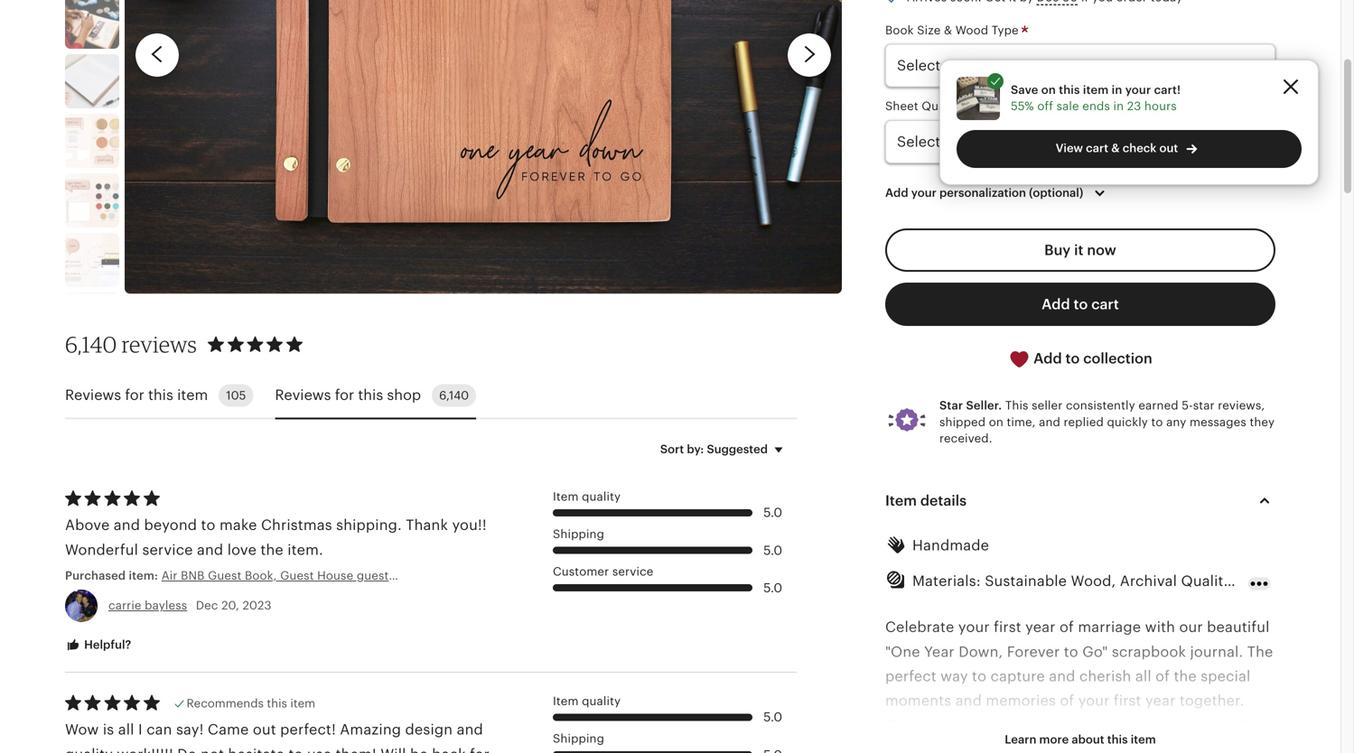 Task type: describe. For each thing, give the bounding box(es) containing it.
above and beyond to make christmas shipping. thank you!! wonderful service and love the item.
[[65, 517, 487, 558]]

add your personalization (optional) button
[[872, 174, 1124, 212]]

shipping for purchased item:
[[553, 528, 604, 541]]

moments
[[885, 693, 952, 709]]

year
[[924, 644, 955, 660]]

seller
[[1032, 399, 1063, 413]]

learn more about this item
[[1005, 733, 1156, 747]]

and inside wow is all i can say! came out perfect! amazing design and quality work!!!!! do not hesitate to use them! will be back fo
[[457, 722, 483, 738]]

2 5.0 from the top
[[764, 543, 783, 558]]

this inside 'celebrate your first year of marriage with our beautiful "one year down, forever to go" scrapbook journal. the perfect way to capture and cherish all of the special moments and memories of your first year together. this makes a great traditional paper anniversary gift for those who are sentimental at heart.'
[[885, 718, 914, 734]]

bayless
[[145, 599, 187, 613]]

i
[[138, 722, 143, 738]]

your up down,
[[959, 619, 990, 636]]

cart inside add to cart button
[[1092, 296, 1119, 312]]

item inside save on this item in your cart! 55% off sale ends in 23 hours
[[1083, 83, 1109, 97]]

love
[[227, 542, 257, 558]]

1 horizontal spatial service
[[612, 565, 654, 579]]

reviews,
[[1218, 399, 1265, 413]]

item details
[[885, 493, 967, 509]]

celebrate
[[885, 619, 955, 636]]

dec
[[196, 599, 218, 613]]

quality for purchased item:
[[582, 490, 621, 504]]

0 vertical spatial of
[[1060, 619, 1074, 636]]

thank
[[406, 517, 448, 534]]

1 vertical spatial of
[[1156, 669, 1170, 685]]

item inside dropdown button
[[1131, 733, 1156, 747]]

above
[[65, 517, 110, 534]]

tab list containing reviews for this item
[[65, 374, 797, 420]]

personalization
[[940, 186, 1026, 200]]

and up a
[[956, 693, 982, 709]]

to inside wow is all i can say! came out perfect! amazing design and quality work!!!!! do not hesitate to use them! will be back fo
[[289, 747, 303, 754]]

suggested
[[707, 443, 768, 456]]

20,
[[221, 599, 239, 613]]

materials:
[[913, 573, 981, 589]]

& for size
[[944, 23, 952, 37]]

check
[[1123, 141, 1157, 155]]

recommends this item
[[187, 697, 315, 711]]

paper
[[986, 99, 1019, 113]]

all inside 'celebrate your first year of marriage with our beautiful "one year down, forever to go" scrapbook journal. the perfect way to capture and cherish all of the special moments and memories of your first year together. this makes a great traditional paper anniversary gift for those who are sentimental at heart.'
[[1136, 669, 1152, 685]]

this inside dropdown button
[[1108, 733, 1128, 747]]

work!!!!!
[[117, 747, 173, 754]]

buy
[[1045, 242, 1071, 258]]

sheet
[[885, 99, 919, 113]]

beyond
[[144, 517, 197, 534]]

1 vertical spatial in
[[1114, 99, 1124, 113]]

sustainable
[[985, 573, 1067, 589]]

6,140 for 6,140 reviews
[[65, 331, 117, 358]]

55%
[[1011, 99, 1034, 113]]

first anniversary scrapbook gift paper 1st anniversary gift image 5 image
[[65, 114, 119, 168]]

christmas
[[261, 517, 332, 534]]

buy it now button
[[885, 228, 1276, 272]]

with
[[1145, 619, 1176, 636]]

type for wood
[[992, 23, 1019, 37]]

cart inside view cart & check out "link"
[[1086, 141, 1109, 155]]

item quality for wow is all i can say! came out perfect! amazing design and quality work!!!!! do not hesitate to use them! will be back fo
[[553, 695, 621, 708]]

this seller consistently earned 5-star reviews, shipped on time, and replied quickly to any messages they received.
[[940, 399, 1275, 445]]

say!
[[176, 722, 204, 738]]

be
[[410, 747, 428, 754]]

4 5.0 from the top
[[764, 710, 783, 725]]

service inside 'above and beyond to make christmas shipping. thank you!! wonderful service and love the item.'
[[142, 542, 193, 558]]

learn more about this item button
[[991, 724, 1170, 754]]

star
[[1193, 399, 1215, 413]]

recommends
[[187, 697, 264, 711]]

this for save on this item in your cart! 55% off sale ends in 23 hours
[[1059, 83, 1080, 97]]

down,
[[959, 644, 1003, 660]]

the inside 'celebrate your first year of marriage with our beautiful "one year down, forever to go" scrapbook journal. the perfect way to capture and cherish all of the special moments and memories of your first year together. this makes a great traditional paper anniversary gift for those who are sentimental at heart.'
[[1174, 669, 1197, 685]]

0 horizontal spatial year
[[1026, 619, 1056, 636]]

time,
[[1007, 415, 1036, 429]]

those
[[885, 742, 925, 754]]

item up perfect!
[[290, 697, 315, 711]]

0 vertical spatial in
[[1112, 83, 1123, 97]]

traditional
[[1020, 718, 1092, 734]]

book
[[885, 23, 914, 37]]

first anniversary scrapbook gift paper 1st anniversary gift image 1 image
[[125, 0, 842, 294]]

for inside 'celebrate your first year of marriage with our beautiful "one year down, forever to go" scrapbook journal. the perfect way to capture and cherish all of the special moments and memories of your first year together. this makes a great traditional paper anniversary gift for those who are sentimental at heart.'
[[1255, 718, 1275, 734]]

archival
[[1120, 573, 1177, 589]]

first anniversary scrapbook gift paper 1st anniversary gift image 3 image
[[65, 0, 119, 49]]

105
[[226, 389, 246, 402]]

sheet quantity & paper type
[[885, 99, 1052, 113]]

to inside button
[[1066, 350, 1080, 367]]

seller.
[[966, 399, 1002, 413]]

off
[[1038, 99, 1054, 113]]

all inside wow is all i can say! came out perfect! amazing design and quality work!!!!! do not hesitate to use them! will be back fo
[[118, 722, 134, 738]]

sentimental
[[989, 742, 1071, 754]]

anniversary
[[1142, 718, 1223, 734]]

on inside this seller consistently earned 5-star reviews, shipped on time, and replied quickly to any messages they received.
[[989, 415, 1004, 429]]

helpful?
[[81, 638, 131, 652]]

journal.
[[1190, 644, 1244, 660]]

reviews
[[122, 331, 197, 358]]

first anniversary scrapbook gift paper 1st anniversary gift image 4 image
[[65, 54, 119, 109]]

makes
[[918, 718, 963, 734]]

consistently
[[1066, 399, 1136, 413]]

add for add to cart
[[1042, 296, 1070, 312]]

who
[[929, 742, 958, 754]]

handmade
[[913, 538, 989, 554]]

go"
[[1083, 644, 1108, 660]]

shipped
[[940, 415, 986, 429]]

reviews for reviews for this shop
[[275, 387, 331, 404]]

back
[[432, 747, 466, 754]]

1 horizontal spatial first
[[1114, 693, 1142, 709]]

your down cherish
[[1079, 693, 1110, 709]]

the
[[1248, 644, 1273, 660]]

customer
[[553, 565, 609, 579]]

design
[[405, 722, 453, 738]]

messages
[[1190, 415, 1247, 429]]



Task type: vqa. For each thing, say whether or not it's contained in the screenshot.
Suggested
yes



Task type: locate. For each thing, give the bounding box(es) containing it.
add left personalization
[[885, 186, 909, 200]]

this left the shop
[[358, 387, 383, 404]]

item.
[[288, 542, 323, 558]]

paper,
[[1236, 573, 1280, 589]]

cart right view
[[1086, 141, 1109, 155]]

use
[[307, 747, 332, 754]]

& for cart
[[1112, 141, 1120, 155]]

for right gift
[[1255, 718, 1275, 734]]

this up time,
[[1005, 399, 1029, 413]]

0 horizontal spatial 6,140
[[65, 331, 117, 358]]

1 horizontal spatial type
[[1022, 99, 1049, 113]]

the right love
[[261, 542, 284, 558]]

out right check
[[1160, 141, 1178, 155]]

1 horizontal spatial on
[[1042, 83, 1056, 97]]

first up forever
[[994, 619, 1022, 636]]

for for item
[[125, 387, 144, 404]]

1 horizontal spatial this
[[1005, 399, 1029, 413]]

save
[[1011, 83, 1039, 97]]

2 shipping from the top
[[553, 732, 604, 746]]

0 horizontal spatial for
[[125, 387, 144, 404]]

the up together.
[[1174, 669, 1197, 685]]

1 vertical spatial type
[[1022, 99, 1049, 113]]

not
[[201, 747, 224, 754]]

marriage
[[1078, 619, 1141, 636]]

2 vertical spatial add
[[1034, 350, 1062, 367]]

and up back
[[457, 722, 483, 738]]

a
[[967, 718, 975, 734]]

to inside this seller consistently earned 5-star reviews, shipped on time, and replied quickly to any messages they received.
[[1152, 415, 1163, 429]]

1 vertical spatial 6,140
[[439, 389, 469, 402]]

6,140 for 6,140
[[439, 389, 469, 402]]

of up traditional at the bottom right
[[1060, 693, 1075, 709]]

special
[[1201, 669, 1251, 685]]

1 vertical spatial year
[[1146, 693, 1176, 709]]

1 vertical spatial the
[[1174, 669, 1197, 685]]

0 vertical spatial add
[[885, 186, 909, 200]]

the inside 'above and beyond to make christmas shipping. thank you!! wonderful service and love the item.'
[[261, 542, 284, 558]]

& left paper
[[975, 99, 983, 113]]

it
[[1074, 242, 1084, 258]]

1 horizontal spatial year
[[1146, 693, 1176, 709]]

your up 23
[[1126, 83, 1151, 97]]

for for shop
[[335, 387, 354, 404]]

6,140 right the shop
[[439, 389, 469, 402]]

to down buy it now 'button'
[[1074, 296, 1088, 312]]

customer service
[[553, 565, 654, 579]]

shipping for wow is all i can say! came out perfect! amazing design and quality work!!!!! do not hesitate to use them! will be back fo
[[553, 732, 604, 746]]

carrie bayless dec 20, 2023
[[108, 599, 272, 613]]

to inside button
[[1074, 296, 1088, 312]]

memories
[[986, 693, 1056, 709]]

add to collection button
[[885, 337, 1276, 381]]

year up anniversary
[[1146, 693, 1176, 709]]

in left 23
[[1114, 99, 1124, 113]]

replied
[[1064, 415, 1104, 429]]

add inside dropdown button
[[885, 186, 909, 200]]

all
[[1136, 669, 1152, 685], [118, 722, 134, 738]]

of up forever
[[1060, 619, 1074, 636]]

0 vertical spatial 6,140
[[65, 331, 117, 358]]

add up 'seller'
[[1034, 350, 1062, 367]]

6,140 reviews
[[65, 331, 197, 358]]

reviews for this shop
[[275, 387, 421, 404]]

& left check
[[1112, 141, 1120, 155]]

item:
[[129, 569, 158, 583]]

learn
[[1005, 733, 1037, 747]]

5.0
[[764, 506, 783, 520], [764, 543, 783, 558], [764, 581, 783, 595], [764, 710, 783, 725]]

for down 6,140 reviews
[[125, 387, 144, 404]]

item inside dropdown button
[[885, 493, 917, 509]]

make
[[220, 517, 257, 534]]

paper
[[1096, 718, 1138, 734]]

for left the shop
[[335, 387, 354, 404]]

year up forever
[[1026, 619, 1056, 636]]

0 horizontal spatial all
[[118, 722, 134, 738]]

2 reviews from the left
[[275, 387, 331, 404]]

2 item quality from the top
[[553, 695, 621, 708]]

to left make
[[201, 517, 216, 534]]

0 vertical spatial service
[[142, 542, 193, 558]]

sale
[[1057, 99, 1079, 113]]

2 horizontal spatial for
[[1255, 718, 1275, 734]]

this up sale
[[1059, 83, 1080, 97]]

quality
[[582, 490, 621, 504], [582, 695, 621, 708], [65, 747, 113, 754]]

cherish
[[1080, 669, 1132, 685]]

1 item quality from the top
[[553, 490, 621, 504]]

sort by: suggested button
[[647, 430, 803, 468]]

service down the beyond at the bottom left
[[142, 542, 193, 558]]

this up those
[[885, 718, 914, 734]]

reviews down 6,140 reviews
[[65, 387, 121, 404]]

add inside button
[[1042, 296, 1070, 312]]

ends
[[1083, 99, 1110, 113]]

0 vertical spatial first
[[994, 619, 1022, 636]]

to left collection
[[1066, 350, 1080, 367]]

1 horizontal spatial reviews
[[275, 387, 331, 404]]

this
[[1005, 399, 1029, 413], [885, 718, 914, 734]]

& for quantity
[[975, 99, 983, 113]]

and
[[1039, 415, 1061, 429], [114, 517, 140, 534], [197, 542, 223, 558], [1049, 669, 1076, 685], [956, 693, 982, 709], [457, 722, 483, 738]]

quality for wow is all i can say! came out perfect! amazing design and quality work!!!!! do not hesitate to use them! will be back fo
[[582, 695, 621, 708]]

wow is all i can say! came out perfect! amazing design and quality work!!!!! do not hesitate to use them! will be back fo
[[65, 722, 490, 754]]

all left i
[[118, 722, 134, 738]]

beautiful
[[1207, 619, 1270, 636]]

1 vertical spatial this
[[885, 718, 914, 734]]

1 horizontal spatial 6,140
[[439, 389, 469, 402]]

5-
[[1182, 399, 1193, 413]]

celebrate your first year of marriage with our beautiful "one year down, forever to go" scrapbook journal. the perfect way to capture and cherish all of the special moments and memories of your first year together. this makes a great traditional paper anniversary gift for those who are sentimental at heart.
[[885, 619, 1275, 754]]

item
[[1083, 83, 1109, 97], [177, 387, 208, 404], [290, 697, 315, 711], [1131, 733, 1156, 747]]

collection
[[1084, 350, 1153, 367]]

star
[[940, 399, 963, 413]]

& inside "link"
[[1112, 141, 1120, 155]]

item for wow is all i can say! came out perfect! amazing design and quality work!!!!! do not hesitate to use them! will be back fo
[[553, 695, 579, 708]]

1 vertical spatial on
[[989, 415, 1004, 429]]

0 horizontal spatial &
[[944, 23, 952, 37]]

scrapbook
[[1112, 644, 1186, 660]]

and down forever
[[1049, 669, 1076, 685]]

and up wonderful
[[114, 517, 140, 534]]

add inside button
[[1034, 350, 1062, 367]]

item for purchased item:
[[553, 490, 579, 504]]

first up "paper" on the bottom of page
[[1114, 693, 1142, 709]]

6,140 left 'reviews'
[[65, 331, 117, 358]]

0 horizontal spatial on
[[989, 415, 1004, 429]]

0 vertical spatial shipping
[[553, 528, 604, 541]]

0 vertical spatial &
[[944, 23, 952, 37]]

on up off
[[1042, 83, 1056, 97]]

this up wow is all i can say! came out perfect! amazing design and quality work!!!!! do not hesitate to use them! will be back fo
[[267, 697, 287, 711]]

shop
[[387, 387, 421, 404]]

this right the about
[[1108, 733, 1128, 747]]

books are bound using vegan leather binding available in black, grey, ivory, burgundy, white, navy, red, forest green, light blue, gold, or silver. image
[[65, 174, 119, 228]]

more
[[1040, 733, 1069, 747]]

all down scrapbook in the right bottom of the page
[[1136, 669, 1152, 685]]

quality
[[1181, 573, 1232, 589]]

0 vertical spatial year
[[1026, 619, 1056, 636]]

out up the hesitate
[[253, 722, 276, 738]]

2023
[[243, 599, 272, 613]]

wow
[[65, 722, 99, 738]]

1 vertical spatial all
[[118, 722, 134, 738]]

to inside 'above and beyond to make christmas shipping. thank you!! wonderful service and love the item.'
[[201, 517, 216, 534]]

"one
[[885, 644, 920, 660]]

to down earned
[[1152, 415, 1163, 429]]

0 horizontal spatial out
[[253, 722, 276, 738]]

sort by: suggested
[[660, 443, 768, 456]]

2 vertical spatial of
[[1060, 693, 1075, 709]]

this inside save on this item in your cart! 55% off sale ends in 23 hours
[[1059, 83, 1080, 97]]

item details button
[[869, 479, 1292, 523]]

wonderful
[[65, 542, 138, 558]]

quantity
[[922, 99, 971, 113]]

0 vertical spatial quality
[[582, 490, 621, 504]]

1 vertical spatial first
[[1114, 693, 1142, 709]]

1 horizontal spatial all
[[1136, 669, 1152, 685]]

view
[[1056, 141, 1083, 155]]

type for paper
[[1022, 99, 1049, 113]]

0 horizontal spatial first
[[994, 619, 1022, 636]]

1 vertical spatial service
[[612, 565, 654, 579]]

add down buy
[[1042, 296, 1070, 312]]

23
[[1127, 99, 1141, 113]]

our
[[1180, 619, 1203, 636]]

&
[[944, 23, 952, 37], [975, 99, 983, 113], [1112, 141, 1120, 155]]

forever
[[1007, 644, 1060, 660]]

carrie bayless link
[[108, 599, 187, 613]]

reviews
[[65, 387, 121, 404], [275, 387, 331, 404]]

0 vertical spatial all
[[1136, 669, 1152, 685]]

1 vertical spatial quality
[[582, 695, 621, 708]]

came
[[208, 722, 249, 738]]

item right the about
[[1131, 733, 1156, 747]]

reviews right 105
[[275, 387, 331, 404]]

book size & wood type
[[885, 23, 1022, 37]]

service right customer
[[612, 565, 654, 579]]

item quality for purchased item:
[[553, 490, 621, 504]]

type
[[992, 23, 1019, 37], [1022, 99, 1049, 113]]

0 horizontal spatial type
[[992, 23, 1019, 37]]

1 horizontal spatial out
[[1160, 141, 1178, 155]]

add to cart
[[1042, 296, 1119, 312]]

1 vertical spatial item quality
[[553, 695, 621, 708]]

0 vertical spatial on
[[1042, 83, 1056, 97]]

3 5.0 from the top
[[764, 581, 783, 595]]

reviews for reviews for this item
[[65, 387, 121, 404]]

they
[[1250, 415, 1275, 429]]

to left go"
[[1064, 644, 1079, 660]]

details
[[921, 493, 967, 509]]

save on this item in your cart! 55% off sale ends in 23 hours
[[1011, 83, 1181, 113]]

your inside save on this item in your cart! 55% off sale ends in 23 hours
[[1126, 83, 1151, 97]]

way
[[941, 669, 968, 685]]

item left 105
[[177, 387, 208, 404]]

2 vertical spatial quality
[[65, 747, 113, 754]]

this down 'reviews'
[[148, 387, 173, 404]]

1 vertical spatial cart
[[1092, 296, 1119, 312]]

1 shipping from the top
[[553, 528, 604, 541]]

item up ends
[[1083, 83, 1109, 97]]

out inside "link"
[[1160, 141, 1178, 155]]

to down perfect!
[[289, 747, 303, 754]]

to down down,
[[972, 669, 987, 685]]

add to cart button
[[885, 283, 1276, 326]]

1 horizontal spatial &
[[975, 99, 983, 113]]

about
[[1072, 733, 1105, 747]]

laser
[[1284, 573, 1322, 589]]

and down 'seller'
[[1039, 415, 1061, 429]]

cart
[[1086, 141, 1109, 155], [1092, 296, 1119, 312]]

0 vertical spatial type
[[992, 23, 1019, 37]]

item inside tab list
[[177, 387, 208, 404]]

1 5.0 from the top
[[764, 506, 783, 520]]

2 horizontal spatial &
[[1112, 141, 1120, 155]]

0 vertical spatial cart
[[1086, 141, 1109, 155]]

guest books include one of 2 paper types. all paper is archival quality and will not yellow or fade over time. standard 28lb paper is white, or 65lb cardstock is available in white, black, or cream colors. image
[[65, 233, 119, 287]]

item
[[553, 490, 579, 504], [885, 493, 917, 509], [553, 695, 579, 708]]

reviews for this item
[[65, 387, 208, 404]]

your inside dropdown button
[[911, 186, 937, 200]]

type down save
[[1022, 99, 1049, 113]]

materials: sustainable wood, archival quality paper, laser engr
[[913, 573, 1354, 589]]

sort
[[660, 443, 684, 456]]

2 vertical spatial &
[[1112, 141, 1120, 155]]

of down scrapbook in the right bottom of the page
[[1156, 669, 1170, 685]]

1 vertical spatial shipping
[[553, 732, 604, 746]]

0 horizontal spatial reviews
[[65, 387, 121, 404]]

this inside this seller consistently earned 5-star reviews, shipped on time, and replied quickly to any messages they received.
[[1005, 399, 1029, 413]]

0 vertical spatial the
[[261, 542, 284, 558]]

star seller.
[[940, 399, 1002, 413]]

1 horizontal spatial for
[[335, 387, 354, 404]]

tab list
[[65, 374, 797, 420]]

add for add your personalization (optional)
[[885, 186, 909, 200]]

quality inside wow is all i can say! came out perfect! amazing design and quality work!!!!! do not hesitate to use them! will be back fo
[[65, 747, 113, 754]]

carrie
[[108, 599, 141, 613]]

can
[[147, 722, 172, 738]]

and inside this seller consistently earned 5-star reviews, shipped on time, and replied quickly to any messages they received.
[[1039, 415, 1061, 429]]

1 vertical spatial add
[[1042, 296, 1070, 312]]

add to collection
[[1030, 350, 1153, 367]]

perfect
[[885, 669, 937, 685]]

on down seller.
[[989, 415, 1004, 429]]

your left personalization
[[911, 186, 937, 200]]

this for reviews for this shop
[[358, 387, 383, 404]]

out inside wow is all i can say! came out perfect! amazing design and quality work!!!!! do not hesitate to use them! will be back fo
[[253, 722, 276, 738]]

cart!
[[1154, 83, 1181, 97]]

in left cart!
[[1112, 83, 1123, 97]]

of
[[1060, 619, 1074, 636], [1156, 669, 1170, 685], [1060, 693, 1075, 709]]

them!
[[336, 747, 377, 754]]

cart down now
[[1092, 296, 1119, 312]]

1 horizontal spatial the
[[1174, 669, 1197, 685]]

received.
[[940, 432, 993, 445]]

on inside save on this item in your cart! 55% off sale ends in 23 hours
[[1042, 83, 1056, 97]]

0 vertical spatial item quality
[[553, 490, 621, 504]]

1 reviews from the left
[[65, 387, 121, 404]]

0 vertical spatial this
[[1005, 399, 1029, 413]]

engr
[[1325, 573, 1354, 589]]

0 vertical spatial out
[[1160, 141, 1178, 155]]

service
[[142, 542, 193, 558], [612, 565, 654, 579]]

add for add to collection
[[1034, 350, 1062, 367]]

1 vertical spatial out
[[253, 722, 276, 738]]

0 horizontal spatial the
[[261, 542, 284, 558]]

0 horizontal spatial this
[[885, 718, 914, 734]]

and left love
[[197, 542, 223, 558]]

this for reviews for this item
[[148, 387, 173, 404]]

amazing
[[340, 722, 401, 738]]

& right size
[[944, 23, 952, 37]]

6,140 inside tab list
[[439, 389, 469, 402]]

1 vertical spatial &
[[975, 99, 983, 113]]

the
[[261, 542, 284, 558], [1174, 669, 1197, 685]]

capture
[[991, 669, 1045, 685]]

0 horizontal spatial service
[[142, 542, 193, 558]]

type right wood
[[992, 23, 1019, 37]]



